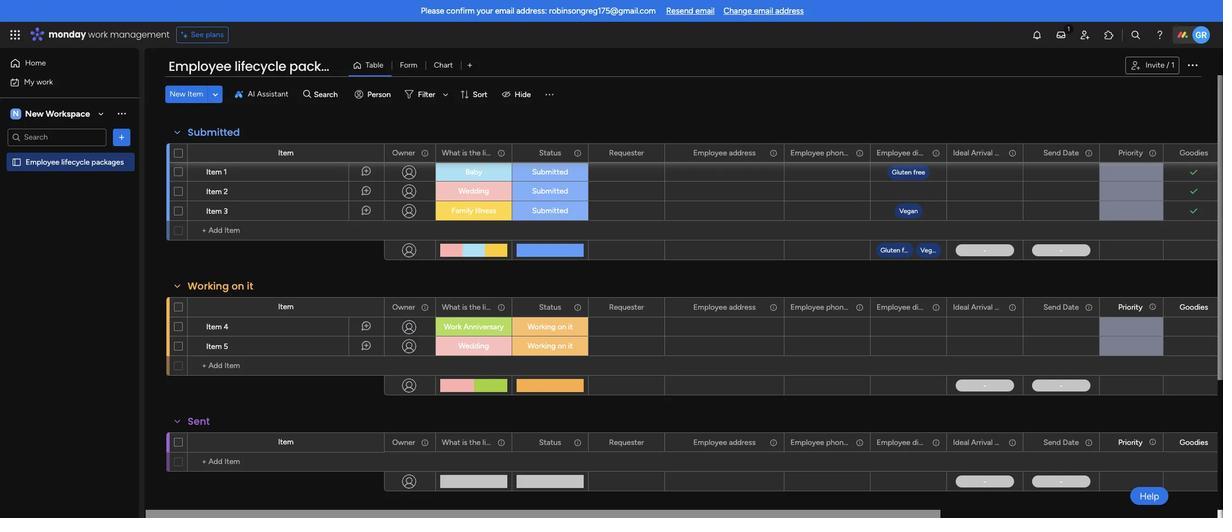 Task type: vqa. For each thing, say whether or not it's contained in the screenshot.
My work button
yes



Task type: describe. For each thing, give the bounding box(es) containing it.
1 vertical spatial working
[[528, 323, 556, 332]]

work for my
[[36, 77, 53, 87]]

/
[[1167, 61, 1170, 70]]

greg robinson image
[[1193, 26, 1211, 44]]

1 vertical spatial free
[[902, 246, 914, 254]]

1 restriction from the top
[[938, 148, 974, 157]]

Search in workspace field
[[23, 131, 91, 144]]

1 vertical spatial vegan
[[921, 246, 940, 254]]

2 employee address from the top
[[694, 303, 756, 312]]

employee lifecycle packages list box
[[0, 151, 139, 319]]

1 vertical spatial it
[[568, 323, 573, 332]]

Search field
[[311, 87, 344, 102]]

3 is from the top
[[462, 438, 468, 447]]

1 life from the top
[[483, 148, 493, 157]]

see plans
[[191, 30, 224, 39]]

sort button
[[456, 86, 494, 103]]

change email address
[[724, 6, 804, 16]]

resend email link
[[667, 6, 715, 16]]

2 owner field from the top
[[390, 302, 418, 314]]

3 owner field from the top
[[390, 437, 418, 449]]

menu image
[[544, 89, 555, 100]]

select product image
[[10, 29, 21, 40]]

send date for first send date field from the top of the page
[[1044, 148, 1080, 157]]

priority
[[1119, 148, 1143, 157]]

2 requester from the top
[[609, 303, 644, 312]]

lifecycle inside list box
[[61, 157, 90, 167]]

2 is from the top
[[462, 303, 468, 312]]

my work
[[24, 77, 53, 87]]

1 vertical spatial on
[[558, 323, 567, 332]]

hide
[[515, 90, 531, 99]]

robinsongreg175@gmail.com
[[549, 6, 656, 16]]

form button
[[392, 57, 426, 74]]

Goodies field
[[1177, 147, 1212, 159]]

monday
[[49, 28, 86, 41]]

1 email from the left
[[495, 6, 515, 16]]

employee dietary restriction for 3rd the employee dietary restriction field from the bottom
[[877, 148, 974, 157]]

invite
[[1146, 61, 1165, 70]]

2 vertical spatial working on it
[[528, 342, 573, 351]]

arrow down image
[[439, 88, 452, 101]]

0 vertical spatial gluten
[[892, 169, 912, 176]]

person button
[[350, 86, 398, 103]]

add view image
[[468, 61, 472, 70]]

workspace selection element
[[10, 107, 92, 120]]

send for first send date field from the bottom
[[1044, 438, 1062, 447]]

assistant
[[257, 90, 289, 99]]

lifecycle inside field
[[235, 57, 286, 75]]

phone for working on it
[[827, 303, 848, 312]]

n
[[13, 109, 19, 118]]

1 status from the top
[[539, 148, 562, 157]]

new item
[[170, 90, 203, 99]]

my work button
[[7, 73, 117, 91]]

person
[[368, 90, 391, 99]]

2 vertical spatial working
[[528, 342, 556, 351]]

help button
[[1131, 487, 1169, 505]]

help
[[1140, 491, 1160, 502]]

work
[[444, 323, 462, 332]]

employee address field for submitted
[[691, 147, 759, 159]]

ai assistant button
[[231, 86, 293, 103]]

2 what is the life event? field from the top
[[439, 302, 518, 314]]

filter button
[[401, 86, 452, 103]]

2 owner from the top
[[392, 303, 415, 312]]

my
[[24, 77, 35, 87]]

sort
[[473, 90, 488, 99]]

search everything image
[[1131, 29, 1142, 40]]

email for resend email
[[696, 6, 715, 16]]

2 employee address field from the top
[[691, 302, 759, 314]]

1 the from the top
[[470, 148, 481, 157]]

filter
[[418, 90, 435, 99]]

3 status from the top
[[539, 438, 562, 447]]

invite members image
[[1080, 29, 1091, 40]]

confirm
[[447, 6, 475, 16]]

submitted inside submitted field
[[188, 126, 240, 139]]

3 employee phone number field from the top
[[788, 437, 876, 449]]

on inside field
[[232, 279, 244, 293]]

baby
[[466, 168, 483, 177]]

1 wedding from the top
[[459, 187, 489, 196]]

ideal arrival date for sent
[[954, 438, 1011, 447]]

new item button
[[165, 86, 208, 103]]

2 vertical spatial it
[[568, 342, 573, 351]]

1 event? from the top
[[495, 148, 518, 157]]

table button
[[349, 57, 392, 74]]

it inside field
[[247, 279, 253, 293]]

1 status field from the top
[[537, 147, 564, 159]]

2 arrival from the top
[[972, 303, 993, 312]]

2 wedding from the top
[[459, 342, 489, 351]]

0 horizontal spatial options image
[[116, 132, 127, 143]]

angle down image
[[213, 90, 218, 99]]

2 what from the top
[[442, 303, 460, 312]]

employee phone number field for working on it
[[788, 302, 876, 314]]

family
[[452, 206, 474, 216]]

3 phone from the top
[[827, 438, 848, 447]]

2 send date field from the top
[[1041, 302, 1082, 314]]

home button
[[7, 55, 117, 72]]

0 vertical spatial gluten free
[[892, 169, 926, 176]]

ideal for sent
[[954, 438, 970, 447]]

2 the from the top
[[470, 303, 481, 312]]

chart
[[434, 61, 453, 70]]

3 requester from the top
[[609, 438, 644, 447]]

Submitted field
[[185, 126, 243, 140]]

3 employee dietary restriction field from the top
[[874, 437, 974, 449]]

1 what is the life event? from the top
[[442, 148, 518, 157]]

3 the from the top
[[470, 438, 481, 447]]

goodies
[[1180, 148, 1209, 157]]

ideal arrival date for submitted
[[954, 148, 1011, 157]]

1 vertical spatial 1
[[224, 168, 227, 177]]

form
[[400, 61, 418, 70]]

3 owner from the top
[[392, 438, 415, 447]]

4
[[224, 323, 229, 332]]

family illness
[[452, 206, 496, 216]]

change
[[724, 6, 752, 16]]

1 dietary from the top
[[913, 148, 937, 157]]

2
[[224, 187, 228, 196]]

resend
[[667, 6, 694, 16]]

packages inside list box
[[92, 157, 124, 167]]

employee inside list box
[[26, 157, 59, 167]]

1 requester from the top
[[609, 148, 644, 157]]

Sent field
[[185, 415, 213, 429]]

change email address link
[[724, 6, 804, 16]]

workspace options image
[[116, 108, 127, 119]]

workspace
[[46, 108, 90, 119]]

send for first send date field from the top of the page
[[1044, 148, 1062, 157]]

3
[[224, 207, 228, 216]]

arrival for submitted
[[972, 148, 993, 157]]

employee inside field
[[169, 57, 231, 75]]

see plans button
[[176, 27, 229, 43]]

invite / 1 button
[[1126, 57, 1180, 74]]

Priority field
[[1116, 147, 1146, 159]]

item 2
[[206, 187, 228, 196]]

working on it inside field
[[188, 279, 253, 293]]

new for new item
[[170, 90, 186, 99]]

1 vertical spatial working on it
[[528, 323, 573, 332]]

item 1
[[206, 168, 227, 177]]

notifications image
[[1032, 29, 1043, 40]]

3 number from the top
[[850, 438, 876, 447]]

1 what from the top
[[442, 148, 460, 157]]

ideal arrival date field for sent
[[951, 437, 1011, 449]]



Task type: locate. For each thing, give the bounding box(es) containing it.
1 employee phone number from the top
[[791, 148, 876, 157]]

1 is from the top
[[462, 148, 468, 157]]

send date for 2nd send date field from the bottom
[[1044, 303, 1080, 312]]

ideal for submitted
[[954, 148, 970, 157]]

employee dietary restriction for second the employee dietary restriction field from the top
[[877, 303, 974, 312]]

1 vertical spatial packages
[[92, 157, 124, 167]]

2 + add item text field from the top
[[193, 360, 379, 373]]

send
[[1044, 148, 1062, 157], [1044, 303, 1062, 312], [1044, 438, 1062, 447]]

new workspace
[[25, 108, 90, 119]]

2 send date from the top
[[1044, 303, 1080, 312]]

1 employee address field from the top
[[691, 147, 759, 159]]

packages up search field
[[289, 57, 353, 75]]

1 vertical spatial dietary
[[913, 303, 937, 312]]

3 requester field from the top
[[607, 437, 647, 449]]

work right my on the left
[[36, 77, 53, 87]]

please confirm your email address: robinsongreg175@gmail.com
[[421, 6, 656, 16]]

employee dietary restriction for 1st the employee dietary restriction field from the bottom
[[877, 438, 974, 447]]

1 + add item text field from the top
[[193, 224, 379, 237]]

employee phone number for working on it
[[791, 303, 876, 312]]

0 vertical spatial status
[[539, 148, 562, 157]]

1 phone from the top
[[827, 148, 848, 157]]

2 phone from the top
[[827, 303, 848, 312]]

2 vertical spatial restriction
[[938, 438, 974, 447]]

Employee address field
[[691, 147, 759, 159], [691, 302, 759, 314], [691, 437, 759, 449]]

1 arrival from the top
[[972, 148, 993, 157]]

3 send date from the top
[[1044, 438, 1080, 447]]

1 vertical spatial work
[[36, 77, 53, 87]]

working inside "working on it" field
[[188, 279, 229, 293]]

0 vertical spatial arrival
[[972, 148, 993, 157]]

item 4
[[206, 323, 229, 332]]

send date
[[1044, 148, 1080, 157], [1044, 303, 1080, 312], [1044, 438, 1080, 447]]

life
[[483, 148, 493, 157], [483, 303, 493, 312], [483, 438, 493, 447]]

1 horizontal spatial email
[[696, 6, 715, 16]]

1 requester field from the top
[[607, 147, 647, 159]]

2 vertical spatial employee address field
[[691, 437, 759, 449]]

1 vertical spatial status field
[[537, 302, 564, 314]]

1 horizontal spatial vegan
[[921, 246, 940, 254]]

restriction
[[938, 148, 974, 157], [938, 303, 974, 312], [938, 438, 974, 447]]

0 vertical spatial dietary
[[913, 148, 937, 157]]

1 vertical spatial restriction
[[938, 303, 974, 312]]

phone for submitted
[[827, 148, 848, 157]]

1 vertical spatial new
[[25, 108, 44, 119]]

home
[[25, 58, 46, 68]]

3 what is the life event? field from the top
[[439, 437, 518, 449]]

1 vertical spatial employee phone number field
[[788, 302, 876, 314]]

1 vertical spatial lifecycle
[[61, 157, 90, 167]]

on
[[232, 279, 244, 293], [558, 323, 567, 332], [558, 342, 567, 351]]

ai logo image
[[235, 90, 244, 99]]

the
[[470, 148, 481, 157], [470, 303, 481, 312], [470, 438, 481, 447]]

item inside button
[[188, 90, 203, 99]]

send for 2nd send date field from the bottom
[[1044, 303, 1062, 312]]

employee address for submitted
[[694, 148, 756, 157]]

0 vertical spatial ideal
[[954, 148, 970, 157]]

new
[[170, 90, 186, 99], [25, 108, 44, 119]]

2 employee phone number from the top
[[791, 303, 876, 312]]

employee address for sent
[[694, 438, 756, 447]]

0 vertical spatial 1
[[1172, 61, 1175, 70]]

chart button
[[426, 57, 461, 74]]

0 vertical spatial on
[[232, 279, 244, 293]]

working on it
[[188, 279, 253, 293], [528, 323, 573, 332], [528, 342, 573, 351]]

email right change
[[754, 6, 774, 16]]

lifecycle down search in workspace field
[[61, 157, 90, 167]]

employee lifecycle packages inside field
[[169, 57, 353, 75]]

please
[[421, 6, 445, 16]]

3 send from the top
[[1044, 438, 1062, 447]]

illness
[[475, 206, 496, 216]]

1 horizontal spatial lifecycle
[[235, 57, 286, 75]]

2 horizontal spatial email
[[754, 6, 774, 16]]

1 vertical spatial number
[[850, 303, 876, 312]]

0 vertical spatial owner field
[[390, 147, 418, 159]]

2 ideal arrival date from the top
[[954, 303, 1011, 312]]

1 vertical spatial requester field
[[607, 302, 647, 314]]

0 vertical spatial requester
[[609, 148, 644, 157]]

3 + add item text field from the top
[[193, 456, 379, 469]]

1 send date field from the top
[[1041, 147, 1082, 159]]

packages
[[289, 57, 353, 75], [92, 157, 124, 167]]

Owner field
[[390, 147, 418, 159], [390, 302, 418, 314], [390, 437, 418, 449]]

1 vertical spatial event?
[[495, 303, 518, 312]]

2 ideal from the top
[[954, 303, 970, 312]]

employee phone number for submitted
[[791, 148, 876, 157]]

work for monday
[[88, 28, 108, 41]]

3 dietary from the top
[[913, 438, 937, 447]]

2 vertical spatial what is the life event? field
[[439, 437, 518, 449]]

0 vertical spatial vegan
[[900, 207, 918, 215]]

work inside button
[[36, 77, 53, 87]]

employee lifecycle packages down search in workspace field
[[26, 157, 124, 167]]

number for submitted
[[850, 148, 876, 157]]

1 vertical spatial status
[[539, 303, 562, 312]]

new left the angle down 'icon'
[[170, 90, 186, 99]]

working
[[188, 279, 229, 293], [528, 323, 556, 332], [528, 342, 556, 351]]

0 vertical spatial free
[[914, 169, 926, 176]]

phone
[[827, 148, 848, 157], [827, 303, 848, 312], [827, 438, 848, 447]]

2 status field from the top
[[537, 302, 564, 314]]

employee lifecycle packages inside list box
[[26, 157, 124, 167]]

number
[[850, 148, 876, 157], [850, 303, 876, 312], [850, 438, 876, 447]]

gluten free
[[892, 169, 926, 176], [881, 246, 914, 254]]

column information image
[[497, 149, 506, 157], [574, 149, 582, 157], [770, 149, 778, 157], [856, 149, 865, 157], [1009, 149, 1017, 157], [1149, 149, 1158, 157], [421, 303, 430, 312], [574, 303, 582, 312], [1085, 303, 1094, 312], [574, 439, 582, 447], [770, 439, 778, 447]]

0 vertical spatial send date field
[[1041, 147, 1082, 159]]

1 vertical spatial gluten
[[881, 246, 901, 254]]

3 arrival from the top
[[972, 438, 993, 447]]

0 vertical spatial employee dietary restriction
[[877, 148, 974, 157]]

free
[[914, 169, 926, 176], [902, 246, 914, 254]]

2 employee phone number field from the top
[[788, 302, 876, 314]]

email right your
[[495, 6, 515, 16]]

email right resend
[[696, 6, 715, 16]]

options image down workspace options image
[[116, 132, 127, 143]]

3 event? from the top
[[495, 438, 518, 447]]

0 horizontal spatial 1
[[224, 168, 227, 177]]

requester
[[609, 148, 644, 157], [609, 303, 644, 312], [609, 438, 644, 447]]

0 vertical spatial packages
[[289, 57, 353, 75]]

3 employee address from the top
[[694, 438, 756, 447]]

1 up 2
[[224, 168, 227, 177]]

item 5
[[206, 342, 228, 352]]

2 vertical spatial is
[[462, 438, 468, 447]]

1 employee phone number field from the top
[[788, 147, 876, 159]]

options image right /
[[1187, 58, 1200, 71]]

1 employee dietary restriction from the top
[[877, 148, 974, 157]]

1 horizontal spatial options image
[[1187, 58, 1200, 71]]

0 vertical spatial employee lifecycle packages
[[169, 57, 353, 75]]

1 vertical spatial + add item text field
[[193, 360, 379, 373]]

table
[[366, 61, 384, 70]]

resend email
[[667, 6, 715, 16]]

1 vertical spatial gluten free
[[881, 246, 914, 254]]

0 vertical spatial event?
[[495, 148, 518, 157]]

Working on it field
[[185, 279, 256, 294]]

send date for first send date field from the bottom
[[1044, 438, 1080, 447]]

1 vertical spatial requester
[[609, 303, 644, 312]]

Send Date field
[[1041, 147, 1082, 159], [1041, 302, 1082, 314], [1041, 437, 1082, 449]]

3 send date field from the top
[[1041, 437, 1082, 449]]

2 vertical spatial dietary
[[913, 438, 937, 447]]

new inside button
[[170, 90, 186, 99]]

management
[[110, 28, 170, 41]]

1 vertical spatial what is the life event? field
[[439, 302, 518, 314]]

3 status field from the top
[[537, 437, 564, 449]]

0 vertical spatial the
[[470, 148, 481, 157]]

wedding down work anniversary
[[459, 342, 489, 351]]

owner
[[392, 148, 415, 157], [392, 303, 415, 312], [392, 438, 415, 447]]

submitted
[[188, 126, 240, 139], [532, 168, 569, 177], [532, 187, 569, 196], [532, 206, 569, 216]]

work right monday at the top left
[[88, 28, 108, 41]]

employee phone number
[[791, 148, 876, 157], [791, 303, 876, 312], [791, 438, 876, 447]]

What is the life event? field
[[439, 147, 518, 159], [439, 302, 518, 314], [439, 437, 518, 449]]

2 vertical spatial on
[[558, 342, 567, 351]]

2 vertical spatial employee dietary restriction field
[[874, 437, 974, 449]]

invite / 1
[[1146, 61, 1175, 70]]

wedding
[[459, 187, 489, 196], [459, 342, 489, 351]]

2 vertical spatial requester field
[[607, 437, 647, 449]]

2 vertical spatial the
[[470, 438, 481, 447]]

0 vertical spatial owner
[[392, 148, 415, 157]]

hide button
[[498, 86, 538, 103]]

2 employee dietary restriction field from the top
[[874, 302, 974, 314]]

ideal arrival date field for submitted
[[951, 147, 1011, 159]]

1 what is the life event? field from the top
[[439, 147, 518, 159]]

employee
[[169, 57, 231, 75], [694, 148, 727, 157], [791, 148, 825, 157], [877, 148, 911, 157], [26, 157, 59, 167], [694, 303, 727, 312], [791, 303, 825, 312], [877, 303, 911, 312], [694, 438, 727, 447], [791, 438, 825, 447], [877, 438, 911, 447]]

3 employee phone number from the top
[[791, 438, 876, 447]]

packages inside field
[[289, 57, 353, 75]]

employee lifecycle packages up ai assistant button
[[169, 57, 353, 75]]

1 vertical spatial what is the life event?
[[442, 303, 518, 312]]

ai assistant
[[248, 90, 289, 99]]

dietary
[[913, 148, 937, 157], [913, 303, 937, 312], [913, 438, 937, 447]]

2 vertical spatial send date field
[[1041, 437, 1082, 449]]

1 vertical spatial life
[[483, 303, 493, 312]]

1 employee address from the top
[[694, 148, 756, 157]]

2 vertical spatial status
[[539, 438, 562, 447]]

1 inside invite / 1 "button"
[[1172, 61, 1175, 70]]

3 ideal arrival date from the top
[[954, 438, 1011, 447]]

it
[[247, 279, 253, 293], [568, 323, 573, 332], [568, 342, 573, 351]]

work anniversary
[[444, 323, 504, 332]]

0 vertical spatial send
[[1044, 148, 1062, 157]]

plans
[[206, 30, 224, 39]]

public board image
[[11, 157, 22, 167]]

0 vertical spatial working on it
[[188, 279, 253, 293]]

3 employee address field from the top
[[691, 437, 759, 449]]

Employee lifecycle packages field
[[166, 57, 353, 76]]

0 horizontal spatial new
[[25, 108, 44, 119]]

0 vertical spatial it
[[247, 279, 253, 293]]

1 vertical spatial employee lifecycle packages
[[26, 157, 124, 167]]

ideal
[[954, 148, 970, 157], [954, 303, 970, 312], [954, 438, 970, 447]]

1 send date from the top
[[1044, 148, 1080, 157]]

help image
[[1155, 29, 1166, 40]]

email
[[495, 6, 515, 16], [696, 6, 715, 16], [754, 6, 774, 16]]

1 ideal arrival date from the top
[[954, 148, 1011, 157]]

see
[[191, 30, 204, 39]]

2 vertical spatial send date
[[1044, 438, 1080, 447]]

1 vertical spatial ideal arrival date
[[954, 303, 1011, 312]]

Employee dietary restriction field
[[874, 147, 974, 159], [874, 302, 974, 314], [874, 437, 974, 449]]

1 vertical spatial ideal arrival date field
[[951, 302, 1011, 314]]

2 send from the top
[[1044, 303, 1062, 312]]

sent
[[188, 415, 210, 428]]

apps image
[[1104, 29, 1115, 40]]

2 vertical spatial ideal arrival date
[[954, 438, 1011, 447]]

item
[[188, 90, 203, 99], [278, 148, 294, 158], [206, 168, 222, 177], [206, 187, 222, 196], [206, 207, 222, 216], [278, 302, 294, 312], [206, 323, 222, 332], [206, 342, 222, 352], [278, 438, 294, 447]]

vegan
[[900, 207, 918, 215], [921, 246, 940, 254]]

gluten
[[892, 169, 912, 176], [881, 246, 901, 254]]

+ Add Item text field
[[193, 224, 379, 237], [193, 360, 379, 373], [193, 456, 379, 469]]

2 ideal arrival date field from the top
[[951, 302, 1011, 314]]

Status field
[[537, 147, 564, 159], [537, 302, 564, 314], [537, 437, 564, 449]]

new right n at the left top of page
[[25, 108, 44, 119]]

what
[[442, 148, 460, 157], [442, 303, 460, 312], [442, 438, 460, 447]]

0 horizontal spatial lifecycle
[[61, 157, 90, 167]]

2 vertical spatial event?
[[495, 438, 518, 447]]

employee dietary restriction
[[877, 148, 974, 157], [877, 303, 974, 312], [877, 438, 974, 447]]

inbox image
[[1056, 29, 1067, 40]]

ideal arrival date
[[954, 148, 1011, 157], [954, 303, 1011, 312], [954, 438, 1011, 447]]

5
[[224, 342, 228, 352]]

monday work management
[[49, 28, 170, 41]]

2 vertical spatial owner
[[392, 438, 415, 447]]

wedding down baby
[[459, 187, 489, 196]]

3 what is the life event? from the top
[[442, 438, 518, 447]]

packages down workspace options image
[[92, 157, 124, 167]]

1 vertical spatial phone
[[827, 303, 848, 312]]

1 number from the top
[[850, 148, 876, 157]]

0 horizontal spatial work
[[36, 77, 53, 87]]

Requester field
[[607, 147, 647, 159], [607, 302, 647, 314], [607, 437, 647, 449]]

2 vertical spatial requester
[[609, 438, 644, 447]]

2 event? from the top
[[495, 303, 518, 312]]

1 vertical spatial is
[[462, 303, 468, 312]]

3 life from the top
[[483, 438, 493, 447]]

Ideal Arrival Date field
[[951, 147, 1011, 159], [951, 302, 1011, 314], [951, 437, 1011, 449]]

option
[[0, 152, 139, 154]]

1 ideal from the top
[[954, 148, 970, 157]]

2 employee dietary restriction from the top
[[877, 303, 974, 312]]

0 horizontal spatial packages
[[92, 157, 124, 167]]

2 dietary from the top
[[913, 303, 937, 312]]

new inside workspace selection element
[[25, 108, 44, 119]]

2 vertical spatial ideal arrival date field
[[951, 437, 1011, 449]]

1 vertical spatial send date
[[1044, 303, 1080, 312]]

1 vertical spatial employee dietary restriction
[[877, 303, 974, 312]]

Employee phone number field
[[788, 147, 876, 159], [788, 302, 876, 314], [788, 437, 876, 449]]

1 vertical spatial employee address field
[[691, 302, 759, 314]]

1 image
[[1064, 22, 1074, 35]]

workspace image
[[10, 108, 21, 120]]

3 ideal arrival date field from the top
[[951, 437, 1011, 449]]

what is the life event?
[[442, 148, 518, 157], [442, 303, 518, 312], [442, 438, 518, 447]]

ai
[[248, 90, 255, 99]]

3 what from the top
[[442, 438, 460, 447]]

v2 search image
[[303, 88, 311, 101]]

0 vertical spatial employee address field
[[691, 147, 759, 159]]

1 ideal arrival date field from the top
[[951, 147, 1011, 159]]

2 vertical spatial owner field
[[390, 437, 418, 449]]

arrival for sent
[[972, 438, 993, 447]]

0 vertical spatial is
[[462, 148, 468, 157]]

0 vertical spatial employee phone number field
[[788, 147, 876, 159]]

1 owner from the top
[[392, 148, 415, 157]]

2 number from the top
[[850, 303, 876, 312]]

2 requester field from the top
[[607, 302, 647, 314]]

2 vertical spatial send
[[1044, 438, 1062, 447]]

new for new workspace
[[25, 108, 44, 119]]

3 restriction from the top
[[938, 438, 974, 447]]

item 3
[[206, 207, 228, 216]]

event?
[[495, 148, 518, 157], [495, 303, 518, 312], [495, 438, 518, 447]]

0 vertical spatial requester field
[[607, 147, 647, 159]]

1 horizontal spatial new
[[170, 90, 186, 99]]

0 vertical spatial phone
[[827, 148, 848, 157]]

status
[[539, 148, 562, 157], [539, 303, 562, 312], [539, 438, 562, 447]]

is
[[462, 148, 468, 157], [462, 303, 468, 312], [462, 438, 468, 447]]

column information image
[[421, 149, 430, 157], [932, 149, 941, 157], [1085, 149, 1094, 157], [497, 303, 506, 312], [770, 303, 778, 312], [856, 303, 865, 312], [932, 303, 941, 312], [1009, 303, 1017, 312], [421, 439, 430, 447], [497, 439, 506, 447], [856, 439, 865, 447], [932, 439, 941, 447], [1009, 439, 1017, 447], [1085, 439, 1094, 447]]

lifecycle up ai assistant button
[[235, 57, 286, 75]]

arrival
[[972, 148, 993, 157], [972, 303, 993, 312], [972, 438, 993, 447]]

2 email from the left
[[696, 6, 715, 16]]

2 status from the top
[[539, 303, 562, 312]]

2 vertical spatial status field
[[537, 437, 564, 449]]

employee phone number field for submitted
[[788, 147, 876, 159]]

0 horizontal spatial vegan
[[900, 207, 918, 215]]

2 life from the top
[[483, 303, 493, 312]]

number for working on it
[[850, 303, 876, 312]]

1 send from the top
[[1044, 148, 1062, 157]]

3 email from the left
[[754, 6, 774, 16]]

work
[[88, 28, 108, 41], [36, 77, 53, 87]]

2 restriction from the top
[[938, 303, 974, 312]]

2 vertical spatial phone
[[827, 438, 848, 447]]

1 vertical spatial the
[[470, 303, 481, 312]]

3 employee dietary restriction from the top
[[877, 438, 974, 447]]

2 vertical spatial arrival
[[972, 438, 993, 447]]

1 owner field from the top
[[390, 147, 418, 159]]

0 vertical spatial what
[[442, 148, 460, 157]]

0 vertical spatial send date
[[1044, 148, 1080, 157]]

address:
[[517, 6, 547, 16]]

email for change email address
[[754, 6, 774, 16]]

options image
[[1187, 58, 1200, 71], [116, 132, 127, 143]]

1 vertical spatial send date field
[[1041, 302, 1082, 314]]

1 right /
[[1172, 61, 1175, 70]]

0 vertical spatial status field
[[537, 147, 564, 159]]

2 what is the life event? from the top
[[442, 303, 518, 312]]

your
[[477, 6, 493, 16]]

1 employee dietary restriction field from the top
[[874, 147, 974, 159]]

address
[[776, 6, 804, 16], [729, 148, 756, 157], [729, 303, 756, 312], [729, 438, 756, 447]]

employee lifecycle packages
[[169, 57, 353, 75], [26, 157, 124, 167]]

anniversary
[[464, 323, 504, 332]]

employee address field for sent
[[691, 437, 759, 449]]

1 vertical spatial wedding
[[459, 342, 489, 351]]

3 ideal from the top
[[954, 438, 970, 447]]

date
[[995, 148, 1011, 157], [1063, 148, 1080, 157], [995, 303, 1011, 312], [1063, 303, 1080, 312], [995, 438, 1011, 447], [1063, 438, 1080, 447]]



